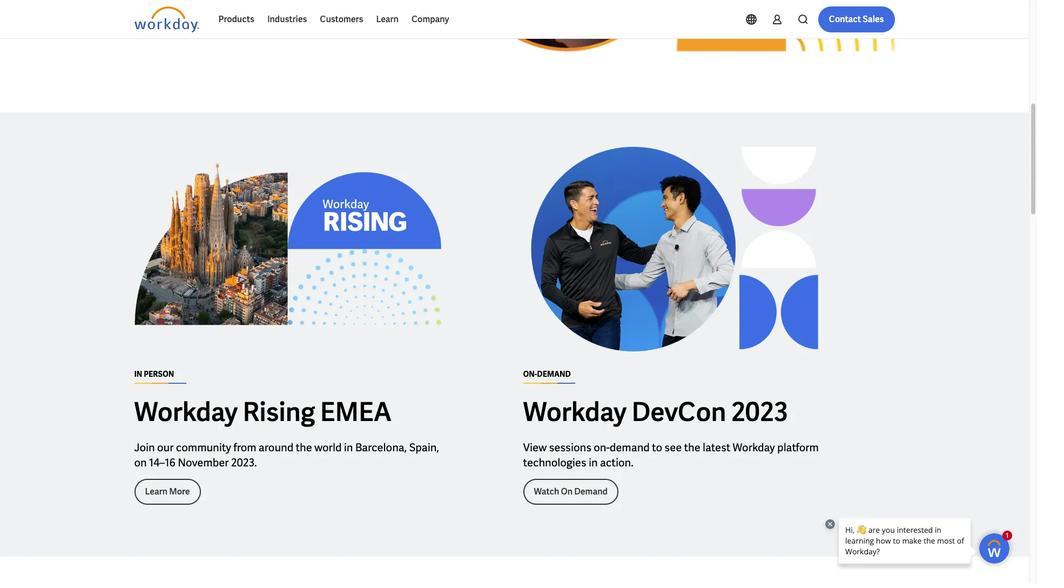 Task type: vqa. For each thing, say whether or not it's contained in the screenshot.
Learn More
yes



Task type: locate. For each thing, give the bounding box(es) containing it.
golden gate bridge in san francisco. image
[[459, 0, 895, 78]]

0 horizontal spatial the
[[296, 441, 312, 455]]

1 the from the left
[[296, 441, 312, 455]]

sessions
[[549, 441, 592, 455]]

0 horizontal spatial learn
[[145, 486, 168, 498]]

november
[[178, 456, 229, 470]]

devcon
[[632, 395, 727, 429]]

learn left company
[[376, 14, 399, 25]]

workday
[[134, 395, 238, 429], [523, 395, 627, 429], [733, 441, 775, 455]]

learn for learn
[[376, 14, 399, 25]]

workday for workday rising emea
[[134, 395, 238, 429]]

watch on demand link
[[523, 479, 619, 505]]

learn for learn more
[[145, 486, 168, 498]]

1 vertical spatial in
[[589, 456, 598, 470]]

2 the from the left
[[685, 441, 701, 455]]

on
[[561, 486, 573, 498]]

rising
[[243, 395, 315, 429]]

in inside the join our community from around the world in barcelona, spain, on 14–16 november 2023.
[[344, 441, 353, 455]]

workday up sessions
[[523, 395, 627, 429]]

the left world
[[296, 441, 312, 455]]

watch
[[534, 486, 560, 498]]

workday devcon 2023
[[523, 395, 789, 429]]

learn more
[[145, 486, 190, 498]]

0 vertical spatial in
[[344, 441, 353, 455]]

1 vertical spatial learn
[[145, 486, 168, 498]]

from
[[234, 441, 257, 455]]

learn left more
[[145, 486, 168, 498]]

2 horizontal spatial workday
[[733, 441, 775, 455]]

in
[[344, 441, 353, 455], [589, 456, 598, 470]]

1 horizontal spatial the
[[685, 441, 701, 455]]

the right see
[[685, 441, 701, 455]]

workday inside view sessions on-demand to see the latest workday platform technologies in action.
[[733, 441, 775, 455]]

workday down 2023
[[733, 441, 775, 455]]

learn button
[[370, 6, 405, 32]]

community
[[176, 441, 231, 455]]

in right world
[[344, 441, 353, 455]]

learn inside learn dropdown button
[[376, 14, 399, 25]]

on-
[[523, 369, 537, 379]]

0 horizontal spatial in
[[344, 441, 353, 455]]

action.
[[600, 456, 634, 470]]

2023
[[732, 395, 789, 429]]

the inside view sessions on-demand to see the latest workday platform technologies in action.
[[685, 441, 701, 455]]

the
[[296, 441, 312, 455], [685, 441, 701, 455]]

workday up community
[[134, 395, 238, 429]]

in down on-
[[589, 456, 598, 470]]

industries button
[[261, 6, 314, 32]]

1 horizontal spatial in
[[589, 456, 598, 470]]

join
[[134, 441, 155, 455]]

1 horizontal spatial learn
[[376, 14, 399, 25]]

world
[[315, 441, 342, 455]]

1 horizontal spatial workday
[[523, 395, 627, 429]]

learn
[[376, 14, 399, 25], [145, 486, 168, 498]]

workday rising emea
[[134, 395, 392, 429]]

person
[[144, 369, 174, 379]]

0 horizontal spatial workday
[[134, 395, 238, 429]]

learn inside learn more link
[[145, 486, 168, 498]]

demand
[[537, 369, 571, 379]]

go to the homepage image
[[134, 6, 199, 32]]

see
[[665, 441, 682, 455]]

0 vertical spatial learn
[[376, 14, 399, 25]]



Task type: describe. For each thing, give the bounding box(es) containing it.
demand
[[575, 486, 608, 498]]

workday for workday devcon 2023
[[523, 395, 627, 429]]

around
[[259, 441, 294, 455]]

view sessions on-demand to see the latest workday platform technologies in action.
[[523, 441, 819, 470]]

company
[[412, 14, 449, 25]]

on-
[[594, 441, 610, 455]]

contact
[[830, 14, 862, 25]]

latest
[[703, 441, 731, 455]]

on
[[134, 456, 147, 470]]

contact sales
[[830, 14, 885, 25]]

join our community from around the world in barcelona, spain, on 14–16 november 2023.
[[134, 441, 439, 470]]

in person
[[134, 369, 174, 379]]

spain,
[[409, 441, 439, 455]]

emea
[[320, 395, 392, 429]]

platform
[[778, 441, 819, 455]]

customers button
[[314, 6, 370, 32]]

products
[[219, 14, 255, 25]]

to
[[652, 441, 663, 455]]

in inside view sessions on-demand to see the latest workday platform technologies in action.
[[589, 456, 598, 470]]

company button
[[405, 6, 456, 32]]

watch on demand
[[534, 486, 608, 498]]

barcelona,
[[355, 441, 407, 455]]

14–16
[[149, 456, 176, 470]]

more
[[169, 486, 190, 498]]

our
[[157, 441, 174, 455]]

in
[[134, 369, 142, 379]]

carl eschenbach and attendee at workday devcon image
[[523, 147, 830, 352]]

aerial shot of barcelona, spain. image
[[134, 147, 441, 352]]

industries
[[267, 14, 307, 25]]

sales
[[863, 14, 885, 25]]

the inside the join our community from around the world in barcelona, spain, on 14–16 november 2023.
[[296, 441, 312, 455]]

demand
[[610, 441, 650, 455]]

learn more link
[[134, 479, 201, 505]]

products button
[[212, 6, 261, 32]]

customers
[[320, 14, 363, 25]]

view
[[523, 441, 547, 455]]

on-demand
[[523, 369, 571, 379]]

contact sales link
[[819, 6, 895, 32]]

technologies
[[523, 456, 587, 470]]

2023.
[[231, 456, 257, 470]]



